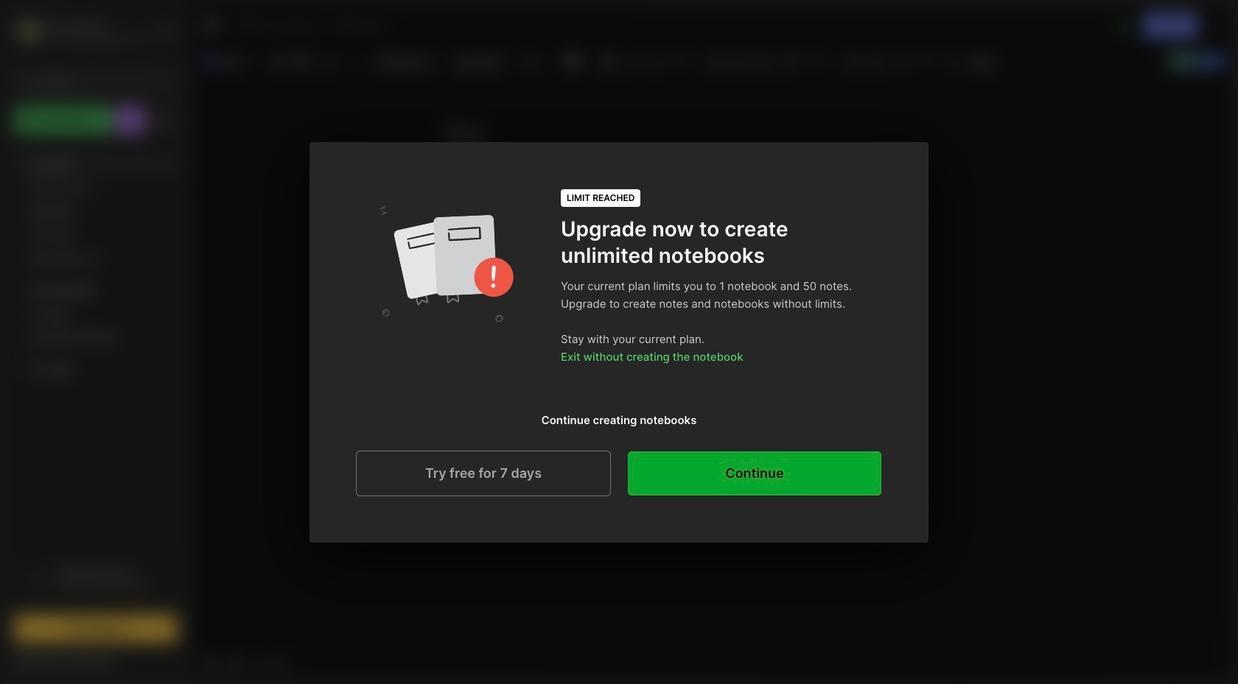 Task type: locate. For each thing, give the bounding box(es) containing it.
highlight image
[[667, 51, 701, 71]]

insert link image
[[781, 51, 801, 71]]

superscript image
[[918, 51, 938, 71]]

calendar event image
[[291, 51, 312, 71]]

alignment image
[[806, 51, 842, 71]]

heading level image
[[372, 52, 446, 71]]

tree
[[5, 144, 186, 545]]

font color image
[[561, 51, 596, 71]]

None search field
[[41, 73, 164, 91]]

Note Editor text field
[[192, 76, 1233, 649]]

expand tags image
[[19, 310, 28, 319]]

more image
[[967, 52, 1011, 71]]

expand notebooks image
[[19, 287, 28, 296]]

bulleted list image
[[706, 51, 727, 71]]

none search field inside the main 'element'
[[41, 73, 164, 91]]

task image
[[268, 51, 288, 71]]

subscript image
[[941, 51, 962, 71]]



Task type: describe. For each thing, give the bounding box(es) containing it.
add tag image
[[226, 656, 244, 674]]

outdent image
[[867, 51, 887, 71]]

add a reminder image
[[201, 656, 219, 674]]

checklist image
[[753, 51, 774, 71]]

font family image
[[450, 52, 517, 71]]

tree inside the main 'element'
[[5, 144, 186, 545]]

expand note image
[[203, 17, 220, 35]]

insert image
[[201, 52, 266, 71]]

indent image
[[843, 51, 864, 71]]

strikethrough image
[[894, 51, 915, 71]]

underline image
[[645, 51, 666, 71]]

main element
[[0, 0, 192, 685]]

numbered list image
[[730, 51, 750, 71]]

italic image
[[621, 51, 642, 71]]

note window element
[[192, 4, 1234, 680]]

undo image
[[318, 51, 339, 71]]

bold image
[[598, 51, 618, 71]]

Search text field
[[41, 75, 164, 89]]

font size image
[[520, 52, 557, 71]]



Task type: vqa. For each thing, say whether or not it's contained in the screenshot.
Italic 'icon'
yes



